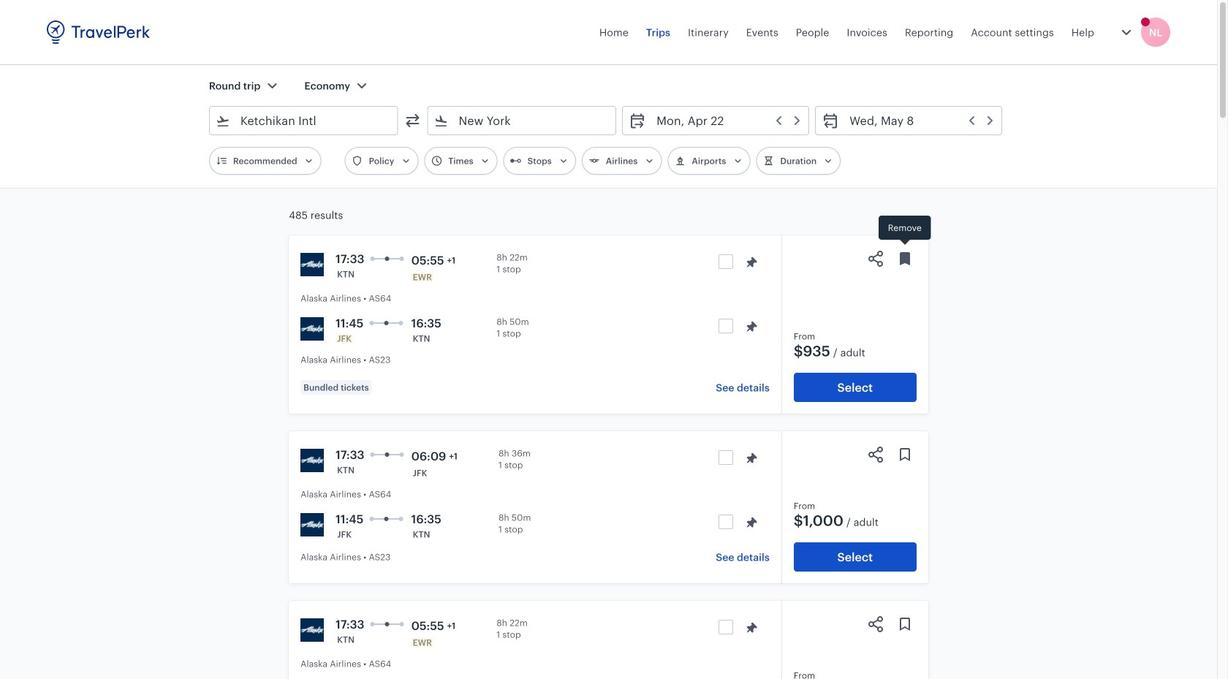Task type: vqa. For each thing, say whether or not it's contained in the screenshot.
first Alaska Airlines icon from the top
yes



Task type: describe. For each thing, give the bounding box(es) containing it.
3 alaska airlines image from the top
[[301, 513, 324, 537]]

From search field
[[230, 109, 378, 132]]

2 alaska airlines image from the top
[[301, 449, 324, 472]]

4 alaska airlines image from the top
[[301, 619, 324, 642]]

To search field
[[449, 109, 597, 132]]



Task type: locate. For each thing, give the bounding box(es) containing it.
Return field
[[839, 109, 996, 132]]

alaska airlines image
[[301, 253, 324, 276]]

1 alaska airlines image from the top
[[301, 317, 324, 341]]

Depart field
[[646, 109, 803, 132]]

tooltip
[[879, 216, 931, 247]]

alaska airlines image
[[301, 317, 324, 341], [301, 449, 324, 472], [301, 513, 324, 537], [301, 619, 324, 642]]



